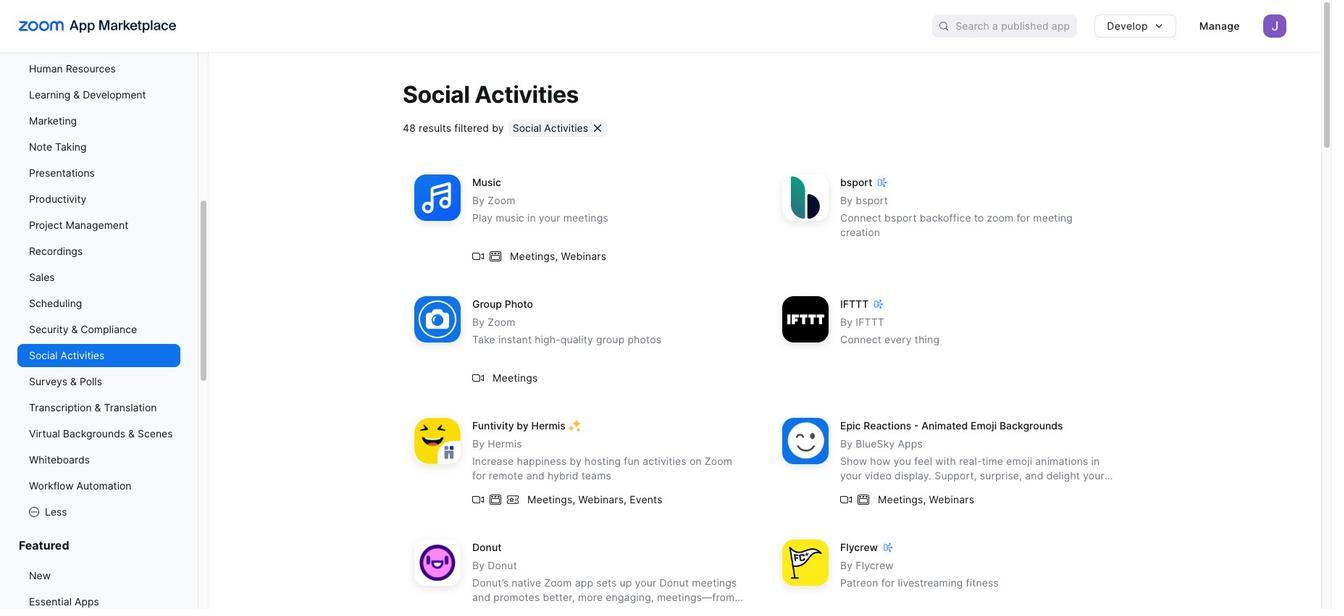 Task type: describe. For each thing, give the bounding box(es) containing it.
0 vertical spatial by
[[492, 122, 504, 134]]

0 vertical spatial activities
[[475, 80, 579, 109]]

marketing
[[29, 115, 77, 127]]

teams
[[582, 470, 612, 482]]

0 horizontal spatial apps
[[75, 596, 99, 608]]

meetings inside "music by zoom play music in your meetings"
[[564, 212, 609, 224]]

recordings link
[[17, 240, 180, 263]]

virtual
[[29, 428, 60, 440]]

automation
[[76, 480, 132, 492]]

0 vertical spatial flycrew
[[841, 542, 878, 554]]

& for transcription
[[95, 401, 101, 414]]

project management
[[29, 219, 128, 231]]

1 horizontal spatial social
[[403, 80, 470, 109]]

scheduling
[[29, 297, 82, 309]]

security & compliance
[[29, 323, 137, 336]]

note taking
[[29, 141, 87, 153]]

essential apps
[[29, 596, 99, 608]]

surprise,
[[980, 470, 1023, 482]]

0 vertical spatial bsport
[[841, 176, 873, 189]]

social activities link
[[17, 344, 180, 367]]

music
[[473, 176, 501, 189]]

project management link
[[17, 214, 180, 237]]

in inside epic reactions - animated emoji backgrounds by bluesky apps show how you feel with real-time emoji animations in your video display. support,  surprise, and delight your zoom audience!
[[1092, 455, 1100, 468]]

epic reactions - animated emoji backgrounds by bluesky apps show how you feel with real-time emoji animations in your video display. support,  surprise, and delight your zoom audience!
[[841, 420, 1105, 497]]

social for social activities button
[[513, 122, 542, 134]]

sales link
[[17, 266, 180, 289]]

zoom inside by hermis increase happiness by hosting fun activities on zoom for remote and hybrid teams
[[705, 455, 733, 468]]

app
[[575, 577, 594, 589]]

zoom inside epic reactions - animated emoji backgrounds by bluesky apps show how you feel with real-time emoji animations in your video display. support,  surprise, and delight your zoom audience!
[[841, 484, 868, 497]]

video
[[865, 470, 892, 482]]

hermis inside by hermis increase happiness by hosting fun activities on zoom for remote and hybrid teams
[[488, 438, 522, 450]]

meetings
[[493, 372, 538, 384]]

social activities button
[[509, 120, 607, 137]]

backoffice
[[920, 212, 972, 224]]

engaging,
[[606, 592, 654, 604]]

scenes
[[138, 428, 173, 440]]

banner containing develop
[[0, 0, 1322, 52]]

by inside donut by donut donut's native zoom app sets up your donut meetings and promotes better, more engaging, meetings—from anywhere.
[[473, 560, 485, 572]]

less
[[45, 506, 67, 518]]

your right delight
[[1084, 470, 1105, 482]]

delight
[[1047, 470, 1081, 482]]

48 results filtered by
[[403, 122, 504, 134]]

develop button
[[1095, 14, 1177, 38]]

new
[[29, 570, 51, 582]]

instant
[[499, 334, 532, 346]]

on
[[690, 455, 702, 468]]

better,
[[543, 592, 575, 604]]

by flycrew patreon for livestreaming fitness
[[841, 560, 999, 589]]

backgrounds inside epic reactions - animated emoji backgrounds by bluesky apps show how you feel with real-time emoji animations in your video display. support,  surprise, and delight your zoom audience!
[[1000, 420, 1064, 432]]

connect for ifttt
[[841, 334, 882, 346]]

zoom
[[987, 212, 1014, 224]]

and for by hermis increase happiness by hosting fun activities on zoom for remote and hybrid teams
[[527, 470, 545, 482]]

webinars for bluesky
[[930, 493, 975, 506]]

security
[[29, 323, 68, 336]]

virtual backgrounds & scenes link
[[17, 423, 180, 446]]

activities for social activities link
[[61, 349, 105, 362]]

meetings inside donut by donut donut's native zoom app sets up your donut meetings and promotes better, more engaging, meetings—from anywhere.
[[692, 577, 737, 589]]

human resources link
[[17, 57, 180, 80]]

hybrid
[[548, 470, 579, 482]]

translation
[[104, 401, 157, 414]]

meetings, webinars, events
[[528, 493, 663, 506]]

show
[[841, 455, 868, 468]]

whiteboards link
[[17, 449, 180, 472]]

1 vertical spatial donut
[[488, 560, 517, 572]]

by hermis increase happiness by hosting fun activities on zoom for remote and hybrid teams
[[473, 438, 733, 482]]

every
[[885, 334, 912, 346]]

by inside by hermis increase happiness by hosting fun activities on zoom for remote and hybrid teams
[[473, 438, 485, 450]]

meeting
[[1034, 212, 1073, 224]]

workflow automation link
[[17, 475, 180, 498]]

emoji
[[1007, 455, 1033, 468]]

essential apps link
[[17, 591, 180, 609]]

social activities for social activities link
[[29, 349, 105, 362]]

by ifttt connect every thing
[[841, 316, 940, 346]]

emoji
[[971, 420, 997, 432]]

backgrounds inside virtual backgrounds & scenes link
[[63, 428, 126, 440]]

sets
[[597, 577, 617, 589]]

for inside 'by flycrew patreon for livestreaming fitness'
[[882, 577, 895, 589]]

meetings, for your
[[510, 250, 558, 262]]

time
[[982, 455, 1004, 468]]

meetings, webinars for bluesky
[[878, 493, 975, 506]]

by inside "music by zoom play music in your meetings"
[[473, 194, 485, 207]]

productivity link
[[17, 188, 180, 211]]

transcription & translation link
[[17, 396, 180, 420]]

donut by donut donut's native zoom app sets up your donut meetings and promotes better, more engaging, meetings—from anywhere.
[[473, 542, 737, 609]]

scheduling link
[[17, 292, 180, 315]]

zoom inside "music by zoom play music in your meetings"
[[488, 194, 516, 207]]

featured
[[19, 538, 69, 553]]

events
[[630, 493, 663, 506]]

feel
[[915, 455, 933, 468]]

promotes
[[494, 592, 540, 604]]

creation
[[841, 226, 881, 239]]

ifttt inside by ifttt connect every thing
[[856, 316, 885, 329]]

0 vertical spatial donut
[[473, 542, 502, 554]]

play
[[473, 212, 493, 224]]

taking
[[55, 141, 87, 153]]

workflow automation
[[29, 480, 132, 492]]

livestreaming
[[898, 577, 963, 589]]

marketing link
[[17, 109, 180, 133]]

develop
[[1108, 20, 1149, 32]]

funtivity
[[473, 420, 514, 432]]

transcription & translation
[[29, 401, 157, 414]]

meetings, for by
[[878, 493, 927, 506]]

essential
[[29, 596, 72, 608]]

project
[[29, 219, 63, 231]]

zoom inside group photo by zoom take instant high-quality group photos
[[488, 316, 516, 329]]

resources
[[66, 62, 116, 75]]

photo
[[505, 298, 533, 310]]



Task type: vqa. For each thing, say whether or not it's contained in the screenshot.


Task type: locate. For each thing, give the bounding box(es) containing it.
whiteboards
[[29, 454, 90, 466]]

0 horizontal spatial meetings, webinars
[[510, 250, 607, 262]]

by right funtivity on the left of page
[[517, 420, 529, 432]]

1 horizontal spatial for
[[882, 577, 895, 589]]

social inside social activities link
[[29, 349, 58, 362]]

social activities inside button
[[513, 122, 589, 134]]

group
[[596, 334, 625, 346]]

music by zoom play music in your meetings
[[473, 176, 609, 224]]

1 horizontal spatial backgrounds
[[1000, 420, 1064, 432]]

0 vertical spatial hermis
[[532, 420, 566, 432]]

and down happiness
[[527, 470, 545, 482]]

apps up you
[[898, 438, 923, 450]]

by right filtered
[[492, 122, 504, 134]]

increase
[[473, 455, 514, 468]]

by up the hybrid
[[570, 455, 582, 468]]

-
[[915, 420, 919, 432]]

0 horizontal spatial by
[[492, 122, 504, 134]]

2 vertical spatial for
[[882, 577, 895, 589]]

1 vertical spatial by
[[517, 420, 529, 432]]

connect for bsport
[[841, 212, 882, 224]]

and down 'emoji'
[[1026, 470, 1044, 482]]

meetings, webinars down display.
[[878, 493, 975, 506]]

and inside donut by donut donut's native zoom app sets up your donut meetings and promotes better, more engaging, meetings—from anywhere.
[[473, 592, 491, 604]]

zoom right on
[[705, 455, 733, 468]]

0 vertical spatial in
[[528, 212, 536, 224]]

surveys & polls
[[29, 375, 102, 388]]

in inside "music by zoom play music in your meetings"
[[528, 212, 536, 224]]

zoom up music
[[488, 194, 516, 207]]

presentations link
[[17, 162, 180, 185]]

0 horizontal spatial meetings
[[564, 212, 609, 224]]

1 horizontal spatial by
[[517, 420, 529, 432]]

connect left every
[[841, 334, 882, 346]]

your inside donut by donut donut's native zoom app sets up your donut meetings and promotes better, more engaging, meetings—from anywhere.
[[635, 577, 657, 589]]

zoom down video
[[841, 484, 868, 497]]

activities for social activities button
[[545, 122, 589, 134]]

your right up
[[635, 577, 657, 589]]

zoom up better,
[[545, 577, 572, 589]]

anywhere.
[[473, 606, 523, 609]]

1 horizontal spatial meetings
[[692, 577, 737, 589]]

happiness
[[517, 455, 567, 468]]

connect up creation
[[841, 212, 882, 224]]

1 connect from the top
[[841, 212, 882, 224]]

1 vertical spatial social
[[513, 122, 542, 134]]

0 vertical spatial social
[[403, 80, 470, 109]]

note taking link
[[17, 136, 180, 159]]

social inside social activities button
[[513, 122, 542, 134]]

your
[[539, 212, 561, 224], [841, 470, 862, 482], [1084, 470, 1105, 482], [635, 577, 657, 589]]

2 connect from the top
[[841, 334, 882, 346]]

1 horizontal spatial apps
[[898, 438, 923, 450]]

1 vertical spatial in
[[1092, 455, 1100, 468]]

real-
[[960, 455, 982, 468]]

0 vertical spatial for
[[1017, 212, 1031, 224]]

by
[[492, 122, 504, 134], [517, 420, 529, 432], [570, 455, 582, 468]]

& down surveys & polls link
[[95, 401, 101, 414]]

backgrounds down "transcription & translation"
[[63, 428, 126, 440]]

meetings, down display.
[[878, 493, 927, 506]]

fun
[[624, 455, 640, 468]]

meetings, down the hybrid
[[528, 493, 576, 506]]

by inside by ifttt connect every thing
[[841, 316, 853, 329]]

flycrew
[[841, 542, 878, 554], [856, 560, 894, 572]]

2 horizontal spatial for
[[1017, 212, 1031, 224]]

1 vertical spatial connect
[[841, 334, 882, 346]]

apps inside epic reactions - animated emoji backgrounds by bluesky apps show how you feel with real-time emoji animations in your video display. support,  surprise, and delight your zoom audience!
[[898, 438, 923, 450]]

1 vertical spatial apps
[[75, 596, 99, 608]]

1 vertical spatial meetings
[[692, 577, 737, 589]]

1 vertical spatial flycrew
[[856, 560, 894, 572]]

photos
[[628, 334, 662, 346]]

in right music
[[528, 212, 536, 224]]

& for security
[[71, 323, 78, 336]]

2 vertical spatial bsport
[[885, 212, 917, 224]]

hermis up happiness
[[532, 420, 566, 432]]

& for surveys
[[70, 375, 77, 388]]

0 vertical spatial social activities
[[403, 80, 579, 109]]

flycrew inside 'by flycrew patreon for livestreaming fitness'
[[856, 560, 894, 572]]

1 horizontal spatial webinars
[[930, 493, 975, 506]]

0 vertical spatial apps
[[898, 438, 923, 450]]

webinars down support,
[[930, 493, 975, 506]]

remote
[[489, 470, 524, 482]]

0 horizontal spatial and
[[473, 592, 491, 604]]

1 horizontal spatial in
[[1092, 455, 1100, 468]]

0 horizontal spatial backgrounds
[[63, 428, 126, 440]]

by inside epic reactions - animated emoji backgrounds by bluesky apps show how you feel with real-time emoji animations in your video display. support,  surprise, and delight your zoom audience!
[[841, 438, 853, 450]]

connect inside by ifttt connect every thing
[[841, 334, 882, 346]]

1 vertical spatial social activities
[[513, 122, 589, 134]]

1 vertical spatial ifttt
[[856, 316, 885, 329]]

animated
[[922, 420, 968, 432]]

0 vertical spatial meetings, webinars
[[510, 250, 607, 262]]

productivity
[[29, 193, 86, 205]]

1 horizontal spatial meetings, webinars
[[878, 493, 975, 506]]

animations
[[1036, 455, 1089, 468]]

featured button
[[17, 538, 180, 565]]

& left polls
[[70, 375, 77, 388]]

& right security
[[71, 323, 78, 336]]

polls
[[80, 375, 102, 388]]

zoom up instant
[[488, 316, 516, 329]]

1 vertical spatial bsport
[[856, 194, 888, 207]]

social up 'surveys'
[[29, 349, 58, 362]]

for inside "by bsport connect bsport backoffice to zoom for meeting creation"
[[1017, 212, 1031, 224]]

meetings, down music
[[510, 250, 558, 262]]

and for donut by donut donut's native zoom app sets up your donut meetings and promotes better, more engaging, meetings—from anywhere.
[[473, 592, 491, 604]]

compliance
[[81, 323, 137, 336]]

banner
[[0, 0, 1322, 52]]

0 vertical spatial meetings
[[564, 212, 609, 224]]

48
[[403, 122, 416, 134]]

human
[[29, 62, 63, 75]]

ifttt
[[841, 298, 869, 310], [856, 316, 885, 329]]

1 vertical spatial hermis
[[488, 438, 522, 450]]

Search text field
[[956, 16, 1078, 37]]

reactions
[[864, 420, 912, 432]]

your inside "music by zoom play music in your meetings"
[[539, 212, 561, 224]]

2 vertical spatial by
[[570, 455, 582, 468]]

in right animations
[[1092, 455, 1100, 468]]

2 horizontal spatial social
[[513, 122, 542, 134]]

social right filtered
[[513, 122, 542, 134]]

by inside "by bsport connect bsport backoffice to zoom for meeting creation"
[[841, 194, 853, 207]]

hosting
[[585, 455, 621, 468]]

music
[[496, 212, 525, 224]]

zoom inside donut by donut donut's native zoom app sets up your donut meetings and promotes better, more engaging, meetings—from anywhere.
[[545, 577, 572, 589]]

for inside by hermis increase happiness by hosting fun activities on zoom for remote and hybrid teams
[[473, 470, 486, 482]]

group
[[473, 298, 502, 310]]

0 horizontal spatial hermis
[[488, 438, 522, 450]]

social up results
[[403, 80, 470, 109]]

search a published app element
[[933, 14, 1078, 38]]

& down human resources
[[73, 88, 80, 101]]

native
[[512, 577, 542, 589]]

security & compliance link
[[17, 318, 180, 341]]

meetings, webinars down "music by zoom play music in your meetings"
[[510, 250, 607, 262]]

support,
[[935, 470, 977, 482]]

by inside by hermis increase happiness by hosting fun activities on zoom for remote and hybrid teams
[[570, 455, 582, 468]]

and inside epic reactions - animated emoji backgrounds by bluesky apps show how you feel with real-time emoji animations in your video display. support,  surprise, and delight your zoom audience!
[[1026, 470, 1044, 482]]

1 vertical spatial activities
[[545, 122, 589, 134]]

social for social activities link
[[29, 349, 58, 362]]

2 horizontal spatial and
[[1026, 470, 1044, 482]]

for
[[1017, 212, 1031, 224], [473, 470, 486, 482], [882, 577, 895, 589]]

webinars up group photo by zoom take instant high-quality group photos
[[561, 250, 607, 262]]

by
[[473, 194, 485, 207], [841, 194, 853, 207], [473, 316, 485, 329], [841, 316, 853, 329], [473, 438, 485, 450], [841, 438, 853, 450], [473, 560, 485, 572], [841, 560, 853, 572]]

& for learning
[[73, 88, 80, 101]]

fitness
[[966, 577, 999, 589]]

transcription
[[29, 401, 92, 414]]

for right patreon
[[882, 577, 895, 589]]

0 vertical spatial ifttt
[[841, 298, 869, 310]]

backgrounds up 'emoji'
[[1000, 420, 1064, 432]]

and inside by hermis increase happiness by hosting fun activities on zoom for remote and hybrid teams
[[527, 470, 545, 482]]

0 horizontal spatial for
[[473, 470, 486, 482]]

audience!
[[871, 484, 919, 497]]

1 horizontal spatial hermis
[[532, 420, 566, 432]]

by inside group photo by zoom take instant high-quality group photos
[[473, 316, 485, 329]]

activities
[[643, 455, 687, 468]]

2 vertical spatial social
[[29, 349, 58, 362]]

high-
[[535, 334, 561, 346]]

0 horizontal spatial webinars
[[561, 250, 607, 262]]

thing
[[915, 334, 940, 346]]

connect inside "by bsport connect bsport backoffice to zoom for meeting creation"
[[841, 212, 882, 224]]

1 horizontal spatial and
[[527, 470, 545, 482]]

activities inside social activities link
[[61, 349, 105, 362]]

your down show
[[841, 470, 862, 482]]

apps down new link
[[75, 596, 99, 608]]

activities inside social activities button
[[545, 122, 589, 134]]

with
[[936, 455, 957, 468]]

2 vertical spatial donut
[[660, 577, 689, 589]]

human resources
[[29, 62, 116, 75]]

2 vertical spatial social activities
[[29, 349, 105, 362]]

for right zoom at right top
[[1017, 212, 1031, 224]]

0 horizontal spatial in
[[528, 212, 536, 224]]

0 horizontal spatial social
[[29, 349, 58, 362]]

1 vertical spatial meetings, webinars
[[878, 493, 975, 506]]

learning
[[29, 88, 71, 101]]

social activities for social activities button
[[513, 122, 589, 134]]

presentations
[[29, 167, 95, 179]]

webinars for meetings
[[561, 250, 607, 262]]

management
[[66, 219, 128, 231]]

&
[[73, 88, 80, 101], [71, 323, 78, 336], [70, 375, 77, 388], [95, 401, 101, 414], [128, 428, 135, 440]]

take
[[473, 334, 496, 346]]

manage
[[1200, 20, 1241, 32]]

sales
[[29, 271, 55, 283]]

epic
[[841, 420, 861, 432]]

you
[[894, 455, 912, 468]]

2 vertical spatial activities
[[61, 349, 105, 362]]

by inside 'by flycrew patreon for livestreaming fitness'
[[841, 560, 853, 572]]

recordings
[[29, 245, 83, 257]]

in
[[528, 212, 536, 224], [1092, 455, 1100, 468]]

and down "donut's" at the left bottom of page
[[473, 592, 491, 604]]

donut
[[473, 542, 502, 554], [488, 560, 517, 572], [660, 577, 689, 589]]

1 vertical spatial for
[[473, 470, 486, 482]]

& left scenes
[[128, 428, 135, 440]]

0 vertical spatial connect
[[841, 212, 882, 224]]

meetings, webinars for meetings
[[510, 250, 607, 262]]

1 vertical spatial webinars
[[930, 493, 975, 506]]

development
[[83, 88, 146, 101]]

0 vertical spatial webinars
[[561, 250, 607, 262]]

your right music
[[539, 212, 561, 224]]

hermis up increase at left
[[488, 438, 522, 450]]

learning & development link
[[17, 83, 180, 107]]

patreon
[[841, 577, 879, 589]]

2 horizontal spatial by
[[570, 455, 582, 468]]

for down increase at left
[[473, 470, 486, 482]]

meetings—from
[[657, 592, 735, 604]]

zoom
[[488, 194, 516, 207], [488, 316, 516, 329], [705, 455, 733, 468], [841, 484, 868, 497], [545, 577, 572, 589]]



